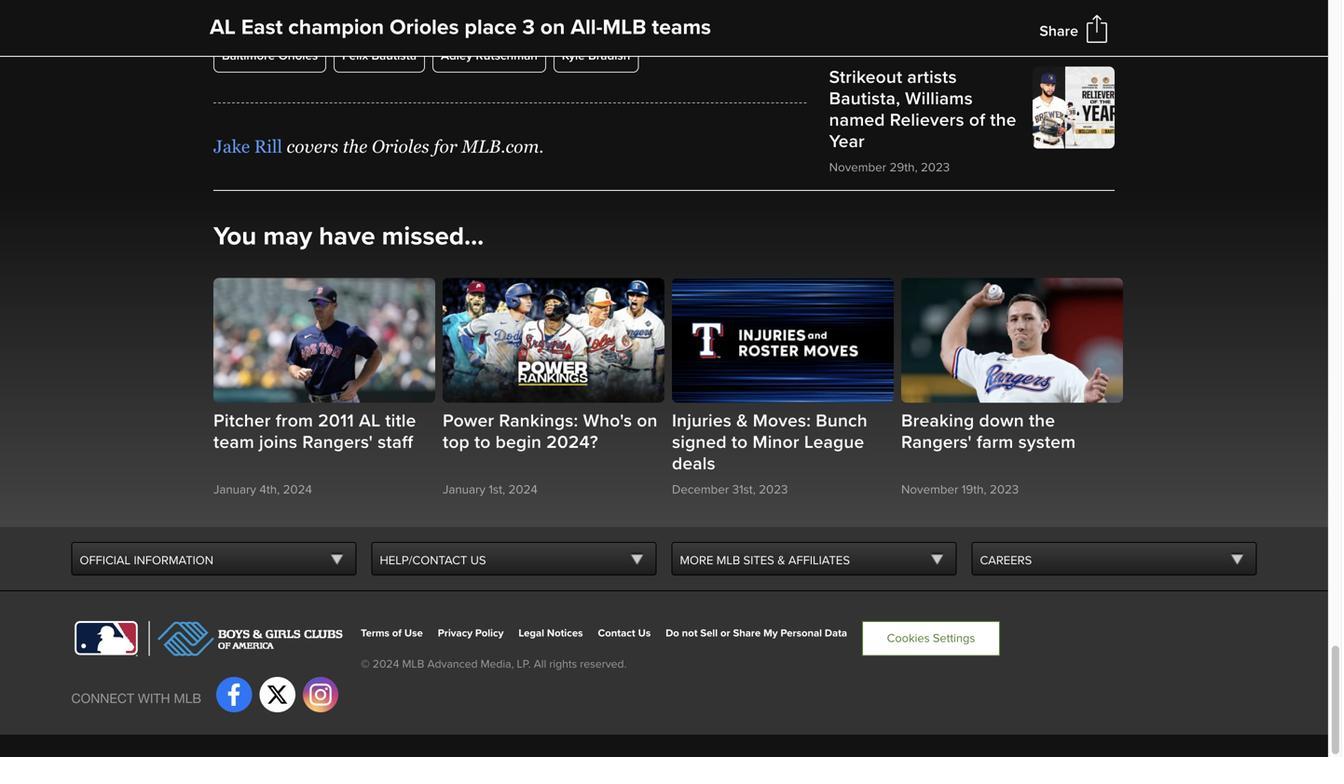 Task type: locate. For each thing, give the bounding box(es) containing it.
breaking down the rangers' farm system element
[[901, 278, 1123, 498]]

november left 19th,
[[901, 482, 958, 498]]

connect with mlb
[[71, 691, 201, 706]]

to inside injuries & moves: bunch signed to minor league deals december 31st, 2023
[[731, 432, 748, 453]]

1 horizontal spatial january
[[443, 482, 486, 498]]

on right who's
[[637, 410, 658, 432]]

system
[[1018, 432, 1076, 453]]

the inside breaking down the rangers' farm system
[[1029, 410, 1055, 432]]

notices
[[547, 627, 583, 640]]

share button
[[1039, 22, 1078, 40]]

0 horizontal spatial al
[[210, 14, 236, 41]]

1 horizontal spatial on
[[637, 410, 658, 432]]

felix
[[342, 48, 368, 64]]

january for team
[[213, 482, 256, 498]]

2024 right "©"
[[373, 658, 399, 672]]

1 horizontal spatial to
[[731, 432, 748, 453]]

2 january from the left
[[443, 482, 486, 498]]

breaking
[[901, 410, 974, 432]]

1 vertical spatial al
[[359, 410, 380, 432]]

january left 1st,
[[443, 482, 486, 498]]

0 vertical spatial november
[[829, 160, 886, 175]]

do
[[666, 627, 679, 640]]

official information button
[[71, 542, 356, 576]]

2024 inside power rankings: who's on top to begin 2024? element
[[508, 482, 538, 498]]

rutschman
[[476, 48, 538, 64]]

november down year
[[829, 160, 886, 175]]

the right covers
[[343, 137, 367, 157]]

rangers'
[[302, 432, 373, 453], [901, 432, 972, 453]]

31st,
[[732, 482, 756, 498]]

mlb up bradish
[[603, 14, 646, 41]]

2 to from the left
[[731, 432, 748, 453]]

orioles left for
[[372, 137, 429, 157]]

minor
[[753, 432, 799, 453]]

the right williams
[[990, 109, 1016, 131]]

2023 inside "breaking down the rangers' farm system" element
[[990, 482, 1019, 498]]

top
[[443, 432, 470, 453]]

share
[[1039, 22, 1078, 40], [733, 627, 761, 640]]

2024?
[[546, 432, 598, 453]]

on right 3
[[540, 14, 565, 41]]

2 horizontal spatial the
[[1029, 410, 1055, 432]]

1 horizontal spatial &
[[777, 553, 785, 568]]

on
[[540, 14, 565, 41], [637, 410, 658, 432]]

2 horizontal spatial 2023
[[990, 482, 1019, 498]]

to left minor
[[731, 432, 748, 453]]

4th,
[[259, 482, 280, 498]]

0 horizontal spatial january
[[213, 482, 256, 498]]

2 rangers' from the left
[[901, 432, 972, 453]]

january
[[213, 482, 256, 498], [443, 482, 486, 498]]

pitcher from 2011 al title team joins rangers' staff element
[[213, 278, 435, 498]]

power rankings: who's on top to begin 2024? element
[[443, 278, 664, 498]]

1 january from the left
[[213, 482, 256, 498]]

2023 for to
[[759, 482, 788, 498]]

advanced
[[427, 658, 478, 672]]

0 vertical spatial al
[[210, 14, 236, 41]]

pitcher
[[213, 410, 271, 432]]

&
[[736, 410, 748, 432], [777, 553, 785, 568]]

1 horizontal spatial november
[[901, 482, 958, 498]]

0 vertical spatial of
[[969, 109, 985, 131]]

1 horizontal spatial share
[[1039, 22, 1078, 40]]

0 vertical spatial &
[[736, 410, 748, 432]]

rangers' inside pitcher from 2011 al title team joins rangers' staff
[[302, 432, 373, 453]]

rankings:
[[499, 410, 578, 432]]

2024 right 1st,
[[508, 482, 538, 498]]

2024
[[283, 482, 312, 498], [508, 482, 538, 498], [373, 658, 399, 672]]

0 vertical spatial on
[[540, 14, 565, 41]]

0 horizontal spatial &
[[736, 410, 748, 432]]

contact
[[598, 627, 635, 640]]

adley
[[441, 48, 473, 64]]

jake rill link
[[213, 137, 282, 157]]

1 horizontal spatial al
[[359, 410, 380, 432]]

the right down
[[1029, 410, 1055, 432]]

2023 right 19th,
[[990, 482, 1019, 498]]

injuries & moves: bunch signed to minor league deals element
[[672, 278, 894, 498]]

privacy policy
[[438, 627, 504, 640]]

deals
[[672, 453, 716, 475]]

for
[[434, 137, 457, 157]]

0 horizontal spatial on
[[540, 14, 565, 41]]

help/contact us
[[380, 553, 486, 568]]

the
[[990, 109, 1016, 131], [343, 137, 367, 157], [1029, 410, 1055, 432]]

policy
[[475, 627, 504, 640]]

2024 right 4th, in the left bottom of the page
[[283, 482, 312, 498]]

1 vertical spatial the
[[343, 137, 367, 157]]

of left use
[[392, 627, 402, 640]]

0 horizontal spatial november
[[829, 160, 886, 175]]

settings
[[933, 631, 975, 646]]

x image
[[266, 684, 288, 706]]

2023 right 29th,
[[921, 160, 950, 175]]

rangers' inside breaking down the rangers' farm system
[[901, 432, 972, 453]]

al up baltimore
[[210, 14, 236, 41]]

1 vertical spatial &
[[777, 553, 785, 568]]

terms
[[361, 627, 389, 640]]

power
[[443, 410, 494, 432]]

1 vertical spatial november
[[901, 482, 958, 498]]

2 vertical spatial the
[[1029, 410, 1055, 432]]

& left moves:
[[736, 410, 748, 432]]

on inside power rankings: who's on top to begin 2024?
[[637, 410, 658, 432]]

january left 4th, in the left bottom of the page
[[213, 482, 256, 498]]

0 horizontal spatial 2023
[[759, 482, 788, 498]]

in
[[213, 4, 226, 22]]

injuries & moves: bunch signed to minor league deals december 31st, 2023
[[672, 410, 868, 498]]

farm
[[977, 432, 1013, 453]]

you
[[213, 221, 257, 252]]

artists
[[907, 67, 957, 88]]

bunch
[[816, 410, 868, 432]]

november 19th, 2023
[[901, 482, 1019, 498]]

1 horizontal spatial of
[[969, 109, 985, 131]]

1 horizontal spatial 2024
[[373, 658, 399, 672]]

january inside power rankings: who's on top to begin 2024? element
[[443, 482, 486, 498]]

to inside power rankings: who's on top to begin 2024?
[[474, 432, 491, 453]]

2023 inside strikeout artists bautista, williams named relievers of the year november 29th, 2023
[[921, 160, 950, 175]]

media,
[[481, 658, 514, 672]]

1 vertical spatial on
[[637, 410, 658, 432]]

1 horizontal spatial rangers'
[[901, 432, 972, 453]]

down
[[979, 410, 1024, 432]]

1 vertical spatial share
[[733, 627, 761, 640]]

& inside dropdown button
[[777, 553, 785, 568]]

us
[[470, 553, 486, 568]]

0 vertical spatial share
[[1039, 22, 1078, 40]]

1 horizontal spatial the
[[990, 109, 1016, 131]]

mlb right with
[[174, 691, 201, 706]]

rangers' left staff
[[302, 432, 373, 453]]

have
[[319, 221, 375, 252]]

help/contact us button
[[371, 542, 657, 576]]

bradish
[[588, 48, 630, 64]]

al
[[210, 14, 236, 41], [359, 410, 380, 432]]

felix bautista
[[342, 48, 417, 64]]

1 to from the left
[[474, 432, 491, 453]]

2011
[[318, 410, 354, 432]]

january 1st, 2024
[[443, 482, 538, 498]]

1 rangers' from the left
[[302, 432, 373, 453]]

all
[[534, 658, 546, 672]]

2 horizontal spatial 2024
[[508, 482, 538, 498]]

to for power
[[474, 432, 491, 453]]

connect
[[71, 691, 134, 706]]

& right sites
[[777, 553, 785, 568]]

2024 inside pitcher from 2011 al title team joins rangers' staff 'element'
[[283, 482, 312, 498]]

2023 for relievers
[[921, 160, 950, 175]]

east
[[241, 14, 283, 41]]

from
[[276, 410, 313, 432]]

breaking down the rangers' farm system
[[901, 410, 1076, 453]]

0 horizontal spatial 2024
[[283, 482, 312, 498]]

0 vertical spatial the
[[990, 109, 1016, 131]]

of right relievers at the top right
[[969, 109, 985, 131]]

al left title
[[359, 410, 380, 432]]

0 horizontal spatial to
[[474, 432, 491, 453]]

november inside "breaking down the rangers' farm system" element
[[901, 482, 958, 498]]

to right top
[[474, 432, 491, 453]]

january inside pitcher from 2011 al title team joins rangers' staff 'element'
[[213, 482, 256, 498]]

0 vertical spatial orioles
[[390, 14, 459, 41]]

november
[[829, 160, 886, 175], [901, 482, 958, 498]]

boys and girls club of america image
[[149, 621, 342, 656]]

instagram image
[[309, 684, 332, 706]]

data
[[825, 627, 847, 640]]

orioles down east
[[278, 48, 318, 64]]

2023 inside injuries & moves: bunch signed to minor league deals december 31st, 2023
[[759, 482, 788, 498]]

0 horizontal spatial share
[[733, 627, 761, 640]]

2023 right the 31st,
[[759, 482, 788, 498]]

cookies
[[887, 631, 930, 646]]

1 horizontal spatial 2023
[[921, 160, 950, 175]]

the inside strikeout artists bautista, williams named relievers of the year november 29th, 2023
[[990, 109, 1016, 131]]

kyle bradish link
[[553, 39, 639, 73]]

0 horizontal spatial of
[[392, 627, 402, 640]]

© 2024 mlb advanced media, lp. all rights reserved.
[[361, 658, 627, 672]]

& inside injuries & moves: bunch signed to minor league deals december 31st, 2023
[[736, 410, 748, 432]]

adley rutschman link
[[432, 39, 546, 73]]

january 4th, 2024
[[213, 482, 312, 498]]

rangers' up november 19th, 2023
[[901, 432, 972, 453]]

2 vertical spatial orioles
[[372, 137, 429, 157]]

of
[[969, 109, 985, 131], [392, 627, 402, 640]]

orioles up the bautista
[[390, 14, 459, 41]]

jake
[[213, 137, 250, 157]]

rill
[[254, 137, 282, 157]]

to for injuries
[[731, 432, 748, 453]]

story:
[[257, 4, 294, 22]]

baltimore orioles link
[[213, 39, 326, 73]]

mlb left sites
[[716, 553, 740, 568]]

teams
[[652, 14, 711, 41]]

pitcher from 2011 al title team joins rangers' staff
[[213, 410, 416, 453]]

0 horizontal spatial rangers'
[[302, 432, 373, 453]]



Task type: vqa. For each thing, say whether or not it's contained in the screenshot.
& to the left
yes



Task type: describe. For each thing, give the bounding box(es) containing it.
do not sell or share my personal data link
[[666, 627, 847, 640]]

1 vertical spatial of
[[392, 627, 402, 640]]

share inside "do not sell or share my personal data cookies settings"
[[733, 627, 761, 640]]

power rankings: who's on top to begin 2024?
[[443, 410, 658, 453]]

more mlb sites & affiliates
[[680, 553, 850, 568]]

bautista
[[371, 48, 417, 64]]

staff
[[378, 432, 413, 453]]

williams
[[905, 88, 973, 109]]

us
[[638, 627, 651, 640]]

mlb.com.
[[462, 137, 544, 157]]

year
[[829, 131, 865, 152]]

this
[[230, 4, 253, 22]]

reserved.
[[580, 658, 627, 672]]

cookies settings button
[[862, 621, 1000, 657]]

information
[[134, 553, 213, 568]]

lp.
[[517, 658, 531, 672]]

you may have missed...
[[213, 221, 484, 252]]

kyle bradish
[[562, 48, 630, 64]]

more
[[680, 553, 713, 568]]

november inside strikeout artists bautista, williams named relievers of the year november 29th, 2023
[[829, 160, 886, 175]]

strikeout
[[829, 67, 902, 88]]

use
[[404, 627, 423, 640]]

all-
[[571, 14, 603, 41]]

mlb down use
[[402, 658, 424, 672]]

mlb.com image
[[71, 621, 141, 657]]

al inside pitcher from 2011 al title team joins rangers' staff
[[359, 410, 380, 432]]

team
[[213, 432, 254, 453]]

may
[[263, 221, 312, 252]]

sell
[[700, 627, 718, 640]]

of inside strikeout artists bautista, williams named relievers of the year november 29th, 2023
[[969, 109, 985, 131]]

title
[[385, 410, 416, 432]]

do not sell or share my personal data cookies settings
[[666, 627, 975, 646]]

©
[[361, 658, 370, 672]]

felix bautista link
[[334, 39, 425, 73]]

strikeout artists bautista, williams named relievers of the year november 29th, 2023
[[829, 67, 1016, 175]]

privacy
[[438, 627, 473, 640]]

19th,
[[962, 482, 987, 498]]

careers button
[[972, 542, 1257, 576]]

my
[[763, 627, 778, 640]]

who's
[[583, 410, 632, 432]]

or
[[720, 627, 730, 640]]

injuries
[[672, 410, 732, 432]]

missed...
[[382, 221, 484, 252]]

covers
[[287, 137, 338, 157]]

legal
[[519, 627, 544, 640]]

january for to
[[443, 482, 486, 498]]

facebook image
[[223, 684, 245, 706]]

affiliates
[[788, 553, 850, 568]]

december
[[672, 482, 729, 498]]

contact us link
[[598, 627, 651, 640]]

named
[[829, 109, 885, 131]]

baltimore orioles
[[222, 48, 318, 64]]

champion
[[288, 14, 384, 41]]

help/contact
[[380, 553, 467, 568]]

mlb inside dropdown button
[[716, 553, 740, 568]]

contact us
[[598, 627, 651, 640]]

official information
[[80, 553, 213, 568]]

jake rill covers the orioles for mlb.com.
[[213, 137, 544, 157]]

2024 for begin
[[508, 482, 538, 498]]

legal notices link
[[519, 627, 583, 640]]

not
[[682, 627, 698, 640]]

2024 for joins
[[283, 482, 312, 498]]

personal
[[780, 627, 822, 640]]

strikeout artists bautista, williams named relievers of the year element
[[829, 67, 1115, 175]]

sites
[[743, 553, 774, 568]]

careers
[[980, 553, 1032, 568]]

with
[[138, 691, 170, 706]]

official
[[80, 553, 131, 568]]

1st,
[[489, 482, 505, 498]]

0 horizontal spatial the
[[343, 137, 367, 157]]

place
[[464, 14, 517, 41]]

terms of use link
[[361, 627, 423, 640]]

privacy policy link
[[438, 627, 504, 640]]

league
[[804, 432, 864, 453]]

baltimore
[[222, 48, 275, 64]]

al east champion orioles place 3 on all-mlb teams
[[210, 14, 711, 41]]

joins
[[259, 432, 297, 453]]

moves:
[[753, 410, 811, 432]]

rights
[[549, 658, 577, 672]]

29th,
[[890, 160, 918, 175]]

1 vertical spatial orioles
[[278, 48, 318, 64]]



